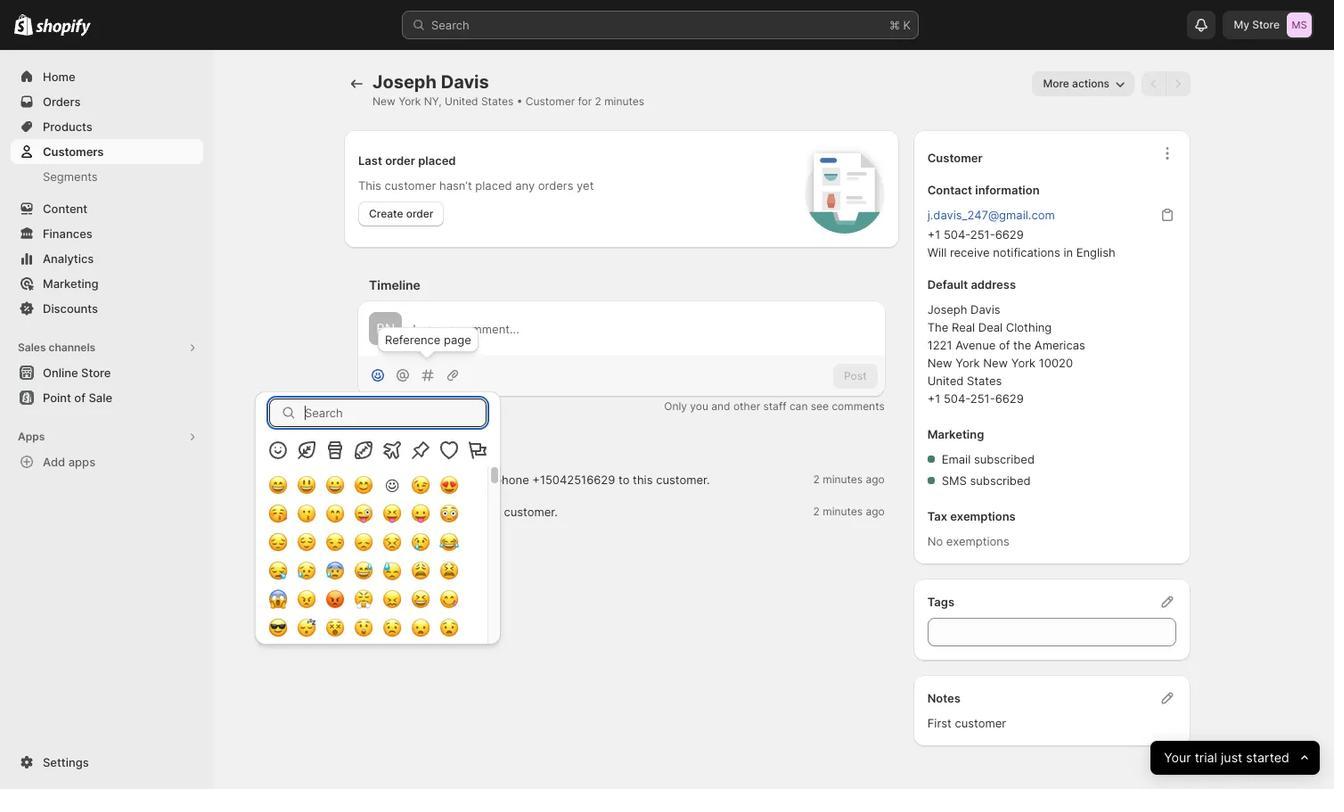 Task type: describe. For each thing, give the bounding box(es) containing it.
😶 button
[[435, 641, 464, 670]]

😷
[[268, 618, 288, 640]]

only you and other staff can see comments
[[664, 400, 885, 413]]

point of sale button
[[0, 385, 214, 410]]

😛
[[411, 504, 431, 525]]

tags
[[928, 595, 955, 609]]

1221
[[928, 338, 953, 352]]

clothing
[[1006, 320, 1052, 334]]

discounts
[[43, 301, 98, 316]]

😠
[[297, 590, 317, 611]]

251- inside +1 504-251-6629 will receive notifications in english
[[971, 227, 996, 242]]

first customer
[[928, 716, 1007, 730]]

😭 button
[[264, 556, 292, 584]]

😱
[[268, 590, 288, 611]]

2 for phone
[[814, 473, 820, 486]]

store for online store
[[81, 366, 111, 380]]

1 vertical spatial customer
[[928, 151, 983, 165]]

😲 button
[[350, 613, 378, 641]]

today
[[412, 443, 443, 456]]

emoji categories tab list
[[255, 434, 501, 467]]

tax
[[928, 509, 948, 523]]

😶
[[440, 647, 459, 668]]

can
[[790, 400, 808, 413]]

joseph for joseph davis the real deal clothing 1221 avenue of the americas new york new york 10020 united states +1 504-251-6629
[[928, 302, 968, 317]]

😀
[[325, 475, 345, 497]]

orders
[[538, 178, 574, 193]]

2 minutes ago for you created this customer.
[[814, 505, 885, 518]]

😔 button
[[264, 527, 292, 556]]

2 for customer.
[[814, 505, 820, 518]]

of inside the joseph davis the real deal clothing 1221 avenue of the americas new york new york 10020 united states +1 504-251-6629
[[999, 338, 1011, 352]]

😍
[[440, 475, 459, 497]]

😩
[[411, 561, 431, 582]]

😣 button
[[378, 527, 407, 556]]

😋 button
[[435, 584, 464, 613]]

my
[[1234, 18, 1250, 31]]

next image
[[1170, 75, 1188, 93]]

you for you added the phone +15042516629 to this customer.
[[412, 473, 432, 487]]

sale
[[89, 391, 112, 405]]

my store
[[1234, 18, 1280, 31]]

segments link
[[11, 164, 203, 189]]

customer for this
[[385, 178, 436, 193]]

😆
[[411, 590, 431, 611]]

1 vertical spatial this
[[481, 505, 501, 519]]

😊 button
[[350, 470, 378, 499]]

email
[[942, 452, 971, 466]]

😗
[[297, 504, 317, 525]]

😥
[[297, 561, 317, 582]]

😤 button
[[350, 584, 378, 613]]

0 vertical spatial marketing
[[43, 276, 99, 291]]

states inside joseph davis new york ny, united states • customer for 2 minutes
[[481, 95, 514, 108]]

channels
[[49, 341, 96, 354]]

Search text field
[[305, 399, 487, 427]]

new inside joseph davis new york ny, united states • customer for 2 minutes
[[373, 95, 396, 108]]

you
[[690, 400, 709, 413]]

⌘ k
[[890, 18, 911, 32]]

united inside joseph davis new york ny, united states • customer for 2 minutes
[[445, 95, 478, 108]]

☺️ button
[[378, 470, 407, 499]]

minutes inside joseph davis new york ny, united states • customer for 2 minutes
[[605, 95, 645, 108]]

504- inside the joseph davis the real deal clothing 1221 avenue of the americas new york new york 10020 united states +1 504-251-6629
[[944, 391, 971, 406]]

more actions
[[1044, 77, 1110, 90]]

ago for you added the phone +15042516629 to this customer.
[[866, 473, 885, 486]]

😯 button
[[407, 641, 435, 670]]

😖
[[382, 590, 402, 611]]

united inside the joseph davis the real deal clothing 1221 avenue of the americas new york new york 10020 united states +1 504-251-6629
[[928, 374, 964, 388]]

😳
[[440, 504, 459, 525]]

finances link
[[11, 221, 203, 246]]

content
[[43, 201, 88, 216]]

😠 button
[[292, 584, 321, 613]]

orders
[[43, 95, 81, 109]]

exemptions for tax exemptions
[[951, 509, 1016, 523]]

😕
[[382, 647, 402, 668]]

trial
[[1195, 749, 1218, 765]]

shopify image
[[14, 14, 33, 36]]

page
[[444, 333, 471, 347]]

davis for joseph davis new york ny, united states • customer for 2 minutes
[[441, 71, 489, 93]]

add apps button
[[11, 449, 203, 474]]

home link
[[11, 64, 203, 89]]

the inside the joseph davis the real deal clothing 1221 avenue of the americas new york new york 10020 united states +1 504-251-6629
[[1014, 338, 1032, 352]]

😯
[[411, 647, 431, 668]]

👿 button
[[264, 641, 292, 670]]

joseph for joseph davis new york ny, united states • customer for 2 minutes
[[373, 71, 437, 93]]

6629 inside the joseph davis the real deal clothing 1221 avenue of the americas new york new york 10020 united states +1 504-251-6629
[[996, 391, 1024, 406]]

sales
[[18, 341, 46, 354]]

customer for first
[[955, 716, 1007, 730]]

your trial just started
[[1164, 749, 1290, 765]]

post
[[844, 369, 867, 382]]

1 horizontal spatial this
[[633, 473, 653, 487]]

more actions button
[[1033, 71, 1135, 96]]

😉
[[411, 475, 431, 497]]

😣
[[382, 533, 402, 554]]

and
[[712, 400, 731, 413]]

1 horizontal spatial new
[[928, 356, 953, 370]]

create
[[369, 207, 403, 220]]

staff
[[764, 400, 787, 413]]

2 horizontal spatial new
[[984, 356, 1009, 370]]

order for last
[[385, 153, 415, 168]]

😈 button
[[264, 641, 292, 670]]

previous image
[[1146, 75, 1164, 93]]

avenue
[[956, 338, 996, 352]]

😪
[[268, 561, 288, 582]]

joseph davis the real deal clothing 1221 avenue of the americas new york new york 10020 united states +1 504-251-6629
[[928, 302, 1086, 406]]

😪 button
[[264, 556, 292, 584]]

row group containing 😄
[[264, 470, 479, 789]]

😬
[[325, 647, 345, 668]]

apps
[[18, 430, 45, 443]]

you created this customer.
[[412, 505, 558, 519]]

2 horizontal spatial york
[[1012, 356, 1036, 370]]

default address
[[928, 277, 1016, 292]]

settings link
[[11, 750, 203, 775]]

😨 button
[[264, 584, 292, 613]]

point of sale link
[[11, 385, 203, 410]]



Task type: locate. For each thing, give the bounding box(es) containing it.
1 vertical spatial joseph
[[928, 302, 968, 317]]

0 horizontal spatial davis
[[441, 71, 489, 93]]

😡
[[325, 590, 345, 611]]

0 vertical spatial subscribed
[[974, 452, 1035, 466]]

0 vertical spatial exemptions
[[951, 509, 1016, 523]]

minutes for you created this customer.
[[823, 505, 863, 518]]

1 vertical spatial +1
[[928, 391, 941, 406]]

0 vertical spatial united
[[445, 95, 478, 108]]

0 horizontal spatial joseph
[[373, 71, 437, 93]]

exemptions up the "no exemptions"
[[951, 509, 1016, 523]]

0 vertical spatial placed
[[418, 153, 456, 168]]

order for create
[[406, 207, 434, 220]]

ago
[[866, 473, 885, 486], [866, 505, 885, 518]]

2 minutes ago down comments
[[814, 473, 885, 486]]

k
[[904, 18, 911, 32]]

j.davis_247@gmail.com button
[[917, 202, 1066, 227]]

0 horizontal spatial store
[[81, 366, 111, 380]]

0 vertical spatial 251-
[[971, 227, 996, 242]]

😴
[[297, 618, 317, 640]]

contact information
[[928, 183, 1040, 197]]

0 horizontal spatial this
[[481, 505, 501, 519]]

😐
[[354, 647, 374, 668]]

2 +1 from the top
[[928, 391, 941, 406]]

the left phone
[[474, 473, 492, 487]]

😒 button
[[321, 527, 350, 556]]

2 minutes ago left tax
[[814, 505, 885, 518]]

😛 button
[[407, 499, 435, 527]]

😝
[[382, 504, 402, 525]]

online store
[[43, 366, 111, 380]]

information
[[976, 183, 1040, 197]]

united down 1221
[[928, 374, 964, 388]]

0 horizontal spatial customer
[[526, 95, 575, 108]]

😰
[[325, 561, 345, 582]]

1 horizontal spatial joseph
[[928, 302, 968, 317]]

this right created
[[481, 505, 501, 519]]

1 2 minutes ago from the top
[[814, 473, 885, 486]]

last
[[358, 153, 382, 168]]

😟 button
[[378, 613, 407, 641]]

😄 😃 😀 😊
[[268, 475, 374, 497]]

united right ny,
[[445, 95, 478, 108]]

None text field
[[928, 618, 1177, 646]]

😍 button
[[435, 470, 464, 499]]

0 vertical spatial states
[[481, 95, 514, 108]]

10020
[[1039, 356, 1074, 370]]

1 horizontal spatial states
[[967, 374, 1002, 388]]

store right my
[[1253, 18, 1280, 31]]

states down avenue
[[967, 374, 1002, 388]]

0 vertical spatial you
[[412, 473, 432, 487]]

😎 button
[[264, 613, 292, 641]]

0 horizontal spatial new
[[373, 95, 396, 108]]

will
[[928, 245, 947, 259]]

yet
[[577, 178, 594, 193]]

joseph up the
[[928, 302, 968, 317]]

default
[[928, 277, 968, 292]]

customer
[[526, 95, 575, 108], [928, 151, 983, 165]]

1 vertical spatial exemptions
[[947, 534, 1010, 548]]

6629 up 'notifications'
[[996, 227, 1024, 242]]

0 horizontal spatial of
[[74, 391, 86, 405]]

😃 button
[[292, 470, 321, 499]]

customer. right to
[[656, 473, 710, 487]]

1 vertical spatial 6629
[[996, 391, 1024, 406]]

😙
[[325, 504, 345, 525]]

😉 😍 😘
[[268, 475, 459, 525]]

😮 button
[[292, 641, 321, 670]]

0 vertical spatial 504-
[[944, 227, 971, 242]]

2 minutes ago for you added the phone +15042516629 to this customer.
[[814, 473, 885, 486]]

this right to
[[633, 473, 653, 487]]

hasn't
[[439, 178, 472, 193]]

0 vertical spatial minutes
[[605, 95, 645, 108]]

0 vertical spatial customer.
[[656, 473, 710, 487]]

1 vertical spatial marketing
[[928, 427, 985, 441]]

ago down comments
[[866, 473, 885, 486]]

joseph up ny,
[[373, 71, 437, 93]]

😊
[[354, 475, 374, 497]]

0 horizontal spatial united
[[445, 95, 478, 108]]

1 vertical spatial davis
[[971, 302, 1001, 317]]

placed up hasn't
[[418, 153, 456, 168]]

this
[[358, 178, 382, 193]]

2 504- from the top
[[944, 391, 971, 406]]

for
[[578, 95, 592, 108]]

store inside online store link
[[81, 366, 111, 380]]

1 vertical spatial customer.
[[504, 505, 558, 519]]

marketing up the email
[[928, 427, 985, 441]]

6629 down avenue
[[996, 391, 1024, 406]]

apps
[[68, 455, 95, 469]]

real
[[952, 320, 976, 334]]

😞 button
[[350, 527, 378, 556]]

started
[[1247, 749, 1290, 765]]

york left ny,
[[399, 95, 421, 108]]

you left 😍 button
[[412, 473, 432, 487]]

0 horizontal spatial customer
[[385, 178, 436, 193]]

1 you from the top
[[412, 473, 432, 487]]

order right create
[[406, 207, 434, 220]]

+1 down 1221
[[928, 391, 941, 406]]

😌
[[297, 533, 317, 554]]

😬 button
[[321, 641, 350, 670]]

😈
[[268, 647, 288, 668]]

👿 😮 😬 😐 😕 😯 😶
[[268, 647, 459, 668]]

0 horizontal spatial customer.
[[504, 505, 558, 519]]

1 vertical spatial states
[[967, 374, 1002, 388]]

of inside button
[[74, 391, 86, 405]]

any
[[516, 178, 535, 193]]

online store link
[[11, 360, 203, 385]]

ago for you created this customer.
[[866, 505, 885, 518]]

new down avenue
[[984, 356, 1009, 370]]

+1 504-251-6629 will receive notifications in english
[[928, 227, 1116, 259]]

2 251- from the top
[[971, 391, 996, 406]]

create order button
[[358, 201, 444, 226]]

subscribed for sms subscribed
[[970, 473, 1031, 488]]

you added the phone +15042516629 to this customer.
[[412, 473, 710, 487]]

states inside the joseph davis the real deal clothing 1221 avenue of the americas new york new york 10020 united states +1 504-251-6629
[[967, 374, 1002, 388]]

504- up receive
[[944, 227, 971, 242]]

1 vertical spatial order
[[406, 207, 434, 220]]

exemptions for no exemptions
[[947, 534, 1010, 548]]

states left •
[[481, 95, 514, 108]]

1 horizontal spatial york
[[956, 356, 980, 370]]

store for my store
[[1253, 18, 1280, 31]]

reference
[[385, 333, 440, 347]]

notifications
[[993, 245, 1061, 259]]

subscribed for email subscribed
[[974, 452, 1035, 466]]

new down 1221
[[928, 356, 953, 370]]

row group
[[264, 470, 479, 789]]

2 ago from the top
[[866, 505, 885, 518]]

of left sale
[[74, 391, 86, 405]]

order inside "button"
[[406, 207, 434, 220]]

your trial just started button
[[1151, 741, 1320, 775]]

2 vertical spatial 2
[[814, 505, 820, 518]]

2 inside joseph davis new york ny, united states • customer for 2 minutes
[[595, 95, 602, 108]]

0 vertical spatial of
[[999, 338, 1011, 352]]

+1 inside the joseph davis the real deal clothing 1221 avenue of the americas new york new york 10020 united states +1 504-251-6629
[[928, 391, 941, 406]]

1 horizontal spatial united
[[928, 374, 964, 388]]

😢
[[411, 533, 431, 554]]

0 horizontal spatial the
[[474, 473, 492, 487]]

joseph inside the joseph davis the real deal clothing 1221 avenue of the americas new york new york 10020 united states +1 504-251-6629
[[928, 302, 968, 317]]

0 vertical spatial davis
[[441, 71, 489, 93]]

0 vertical spatial 2 minutes ago
[[814, 473, 885, 486]]

😜 button
[[350, 499, 378, 527]]

0 vertical spatial order
[[385, 153, 415, 168]]

251- down j.davis_247@gmail.com
[[971, 227, 996, 242]]

contact
[[928, 183, 973, 197]]

joseph inside joseph davis new york ny, united states • customer for 2 minutes
[[373, 71, 437, 93]]

2 minutes ago
[[814, 473, 885, 486], [814, 505, 885, 518]]

2 6629 from the top
[[996, 391, 1024, 406]]

+1 inside +1 504-251-6629 will receive notifications in english
[[928, 227, 941, 242]]

americas
[[1035, 338, 1086, 352]]

york down avenue
[[956, 356, 980, 370]]

minutes for you added the phone +15042516629 to this customer.
[[823, 473, 863, 486]]

1 vertical spatial of
[[74, 391, 86, 405]]

ago left tax
[[866, 505, 885, 518]]

placed
[[418, 153, 456, 168], [476, 178, 512, 193]]

shopify image
[[36, 18, 91, 36]]

of down deal
[[999, 338, 1011, 352]]

york left 10020
[[1012, 356, 1036, 370]]

0 horizontal spatial marketing
[[43, 276, 99, 291]]

marketing link
[[11, 271, 203, 296]]

6629 inside +1 504-251-6629 will receive notifications in english
[[996, 227, 1024, 242]]

😅 button
[[350, 556, 378, 584]]

exemptions down tax exemptions
[[947, 534, 1010, 548]]

avatar with initials b n image
[[369, 312, 402, 345]]

0 vertical spatial store
[[1253, 18, 1280, 31]]

store
[[1253, 18, 1280, 31], [81, 366, 111, 380]]

0 vertical spatial 2
[[595, 95, 602, 108]]

504- down 1221
[[944, 391, 971, 406]]

0 vertical spatial ago
[[866, 473, 885, 486]]

504- inside +1 504-251-6629 will receive notifications in english
[[944, 227, 971, 242]]

customer down last order placed
[[385, 178, 436, 193]]

my store image
[[1287, 12, 1312, 37]]

customer right first
[[955, 716, 1007, 730]]

😄 button
[[264, 470, 292, 499]]

😁 button
[[264, 527, 292, 556]]

you for you created this customer.
[[412, 505, 432, 519]]

the
[[928, 320, 949, 334]]

1 vertical spatial ago
[[866, 505, 885, 518]]

davis up ny,
[[441, 71, 489, 93]]

davis for joseph davis the real deal clothing 1221 avenue of the americas new york new york 10020 united states +1 504-251-6629
[[971, 302, 1001, 317]]

davis inside the joseph davis the real deal clothing 1221 avenue of the americas new york new york 10020 united states +1 504-251-6629
[[971, 302, 1001, 317]]

😷 button
[[264, 613, 292, 641]]

0 vertical spatial this
[[633, 473, 653, 487]]

1 horizontal spatial store
[[1253, 18, 1280, 31]]

1 horizontal spatial placed
[[476, 178, 512, 193]]

😘
[[268, 504, 288, 525]]

😧
[[440, 618, 459, 640]]

customer right •
[[526, 95, 575, 108]]

0 vertical spatial customer
[[526, 95, 575, 108]]

to
[[619, 473, 630, 487]]

1 vertical spatial 251-
[[971, 391, 996, 406]]

last order placed
[[358, 153, 456, 168]]

😲
[[354, 618, 374, 640]]

placed left any
[[476, 178, 512, 193]]

customer
[[385, 178, 436, 193], [955, 716, 1007, 730]]

1 horizontal spatial marketing
[[928, 427, 985, 441]]

+1 up will
[[928, 227, 941, 242]]

united
[[445, 95, 478, 108], [928, 374, 964, 388]]

new left ny,
[[373, 95, 396, 108]]

1 vertical spatial subscribed
[[970, 473, 1031, 488]]

😓
[[382, 561, 402, 582]]

😚 😗 😙 😜 😝 😛 😳 😁
[[268, 504, 459, 554]]

order right last
[[385, 153, 415, 168]]

Leave a comment... text field
[[413, 320, 874, 338]]

😜
[[354, 504, 374, 525]]

1 horizontal spatial davis
[[971, 302, 1001, 317]]

1 vertical spatial 2 minutes ago
[[814, 505, 885, 518]]

1 vertical spatial placed
[[476, 178, 512, 193]]

1 horizontal spatial customer
[[955, 716, 1007, 730]]

1 vertical spatial you
[[412, 505, 432, 519]]

phone
[[495, 473, 529, 487]]

of
[[999, 338, 1011, 352], [74, 391, 86, 405]]

customer. down phone
[[504, 505, 558, 519]]

1 vertical spatial customer
[[955, 716, 1007, 730]]

marketing up discounts
[[43, 276, 99, 291]]

0 vertical spatial joseph
[[373, 71, 437, 93]]

1 vertical spatial the
[[474, 473, 492, 487]]

😔 😌 😒 😞 😣 😢 😂 😭
[[268, 533, 459, 582]]

reference page tooltip
[[378, 327, 478, 352]]

the down clothing
[[1014, 338, 1032, 352]]

1 +1 from the top
[[928, 227, 941, 242]]

store up sale
[[81, 366, 111, 380]]

0 vertical spatial 6629
[[996, 227, 1024, 242]]

1 horizontal spatial the
[[1014, 338, 1032, 352]]

1 251- from the top
[[971, 227, 996, 242]]

1 vertical spatial 2
[[814, 473, 820, 486]]

english
[[1077, 245, 1116, 259]]

1 vertical spatial minutes
[[823, 473, 863, 486]]

251- down avenue
[[971, 391, 996, 406]]

you down 😉
[[412, 505, 432, 519]]

sms
[[942, 473, 967, 488]]

settings
[[43, 755, 89, 769]]

2 vertical spatial minutes
[[823, 505, 863, 518]]

+15042516629
[[533, 473, 616, 487]]

1 ago from the top
[[866, 473, 885, 486]]

0 horizontal spatial placed
[[418, 153, 456, 168]]

1 6629 from the top
[[996, 227, 1024, 242]]

1 vertical spatial store
[[81, 366, 111, 380]]

just
[[1221, 749, 1243, 765]]

0 horizontal spatial states
[[481, 95, 514, 108]]

no
[[928, 534, 943, 548]]

exemptions
[[951, 509, 1016, 523], [947, 534, 1010, 548]]

see
[[811, 400, 829, 413]]

1 vertical spatial united
[[928, 374, 964, 388]]

1 horizontal spatial of
[[999, 338, 1011, 352]]

😡 button
[[321, 584, 350, 613]]

251- inside the joseph davis the real deal clothing 1221 avenue of the americas new york new york 10020 united states +1 504-251-6629
[[971, 391, 996, 406]]

1 vertical spatial 504-
[[944, 391, 971, 406]]

0 vertical spatial the
[[1014, 338, 1032, 352]]

0 vertical spatial customer
[[385, 178, 436, 193]]

subscribed down email subscribed
[[970, 473, 1031, 488]]

😭
[[268, 561, 288, 582]]

customer up contact
[[928, 151, 983, 165]]

2 2 minutes ago from the top
[[814, 505, 885, 518]]

2 you from the top
[[412, 505, 432, 519]]

subscribed up sms subscribed
[[974, 452, 1035, 466]]

0 horizontal spatial york
[[399, 95, 421, 108]]

customer inside joseph davis new york ny, united states • customer for 2 minutes
[[526, 95, 575, 108]]

1 horizontal spatial customer.
[[656, 473, 710, 487]]

1 horizontal spatial customer
[[928, 151, 983, 165]]

york inside joseph davis new york ny, united states • customer for 2 minutes
[[399, 95, 421, 108]]

davis up deal
[[971, 302, 1001, 317]]

0 vertical spatial +1
[[928, 227, 941, 242]]

analytics
[[43, 251, 94, 266]]

1 504- from the top
[[944, 227, 971, 242]]

davis inside joseph davis new york ny, united states • customer for 2 minutes
[[441, 71, 489, 93]]

this customer hasn't placed any orders yet
[[358, 178, 594, 193]]



Task type: vqa. For each thing, say whether or not it's contained in the screenshot.
REPORTS
no



